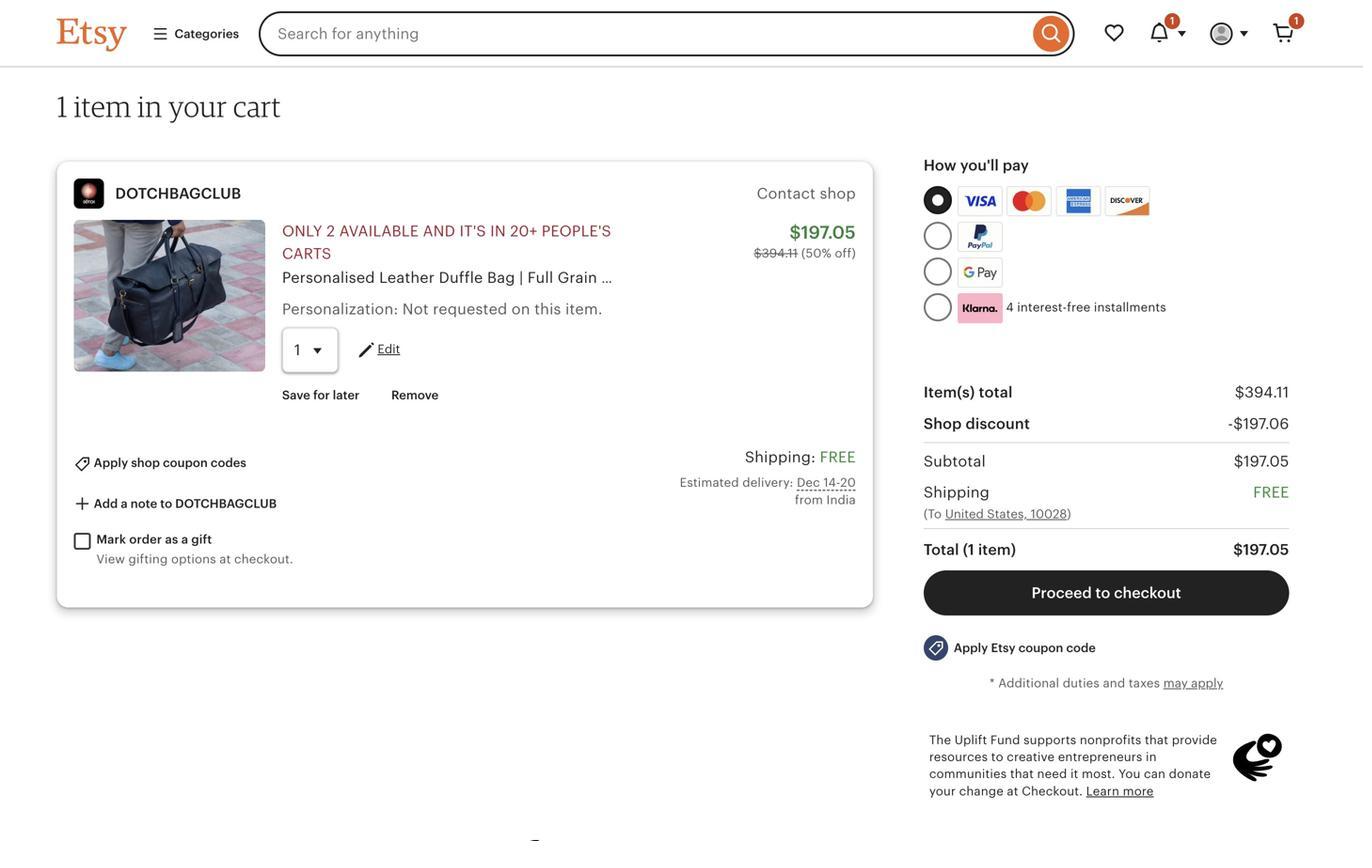 Task type: describe. For each thing, give the bounding box(es) containing it.
entrepreneurs
[[1058, 751, 1142, 765]]

4 bag from the left
[[1120, 270, 1148, 287]]

can
[[1144, 768, 1166, 782]]

it's
[[460, 223, 486, 240]]

change
[[959, 785, 1004, 799]]

a inside the mark order as a gift view gifting options at checkout.
[[181, 533, 188, 547]]

shop
[[924, 416, 962, 433]]

uplift
[[955, 734, 987, 748]]

shipping: free
[[745, 449, 856, 466]]

personalization:
[[282, 301, 398, 318]]

$ 197.05 for subtotal
[[1234, 453, 1289, 470]]

197.05 inside $ 197.05 $ 394.11 (50% off)
[[801, 223, 856, 243]]

2 | from the left
[[823, 270, 827, 287]]

1 | from the left
[[519, 270, 523, 287]]

delivery:
[[743, 476, 793, 490]]

total
[[979, 384, 1013, 401]]

total
[[924, 542, 959, 559]]

0 vertical spatial in
[[138, 89, 162, 124]]

you
[[1119, 768, 1141, 782]]

apply for apply shop coupon codes
[[94, 456, 128, 471]]

provide
[[1172, 734, 1217, 748]]

view
[[96, 553, 125, 567]]

item)
[[978, 542, 1016, 559]]

off)
[[835, 247, 856, 261]]

american express image
[[1059, 189, 1098, 214]]

may
[[1163, 677, 1188, 691]]

coupon for shop
[[163, 456, 208, 471]]

cart
[[233, 89, 281, 124]]

pay
[[1003, 157, 1029, 174]]

this
[[534, 301, 561, 318]]

shipping:
[[745, 449, 816, 466]]

item
[[74, 89, 131, 124]]

categories
[[175, 27, 239, 41]]

checkout.
[[234, 553, 293, 567]]

3 bag from the left
[[938, 270, 966, 287]]

states,
[[987, 507, 1027, 522]]

*
[[989, 677, 995, 691]]

carts
[[282, 246, 332, 263]]

discount
[[966, 416, 1030, 433]]

note
[[131, 497, 157, 511]]

shop discount
[[924, 416, 1030, 433]]

how
[[924, 157, 956, 174]]

available
[[339, 223, 419, 240]]

apply etsy coupon code button
[[909, 628, 1110, 670]]

1 link
[[1261, 11, 1306, 56]]

shipping
[[924, 485, 990, 502]]

contact shop
[[757, 185, 856, 202]]

creative
[[1007, 751, 1055, 765]]

personalised leather duffle bag | full grain black leather weekender bag | leather travel bag for men | overnight bag men | gifts for him link
[[282, 270, 1292, 287]]

from
[[795, 493, 823, 507]]

mark
[[96, 533, 126, 547]]

weekender
[[705, 270, 787, 287]]

1 inside "popup button"
[[1170, 15, 1174, 27]]

dotchbagclub image
[[74, 179, 104, 209]]

1 men from the left
[[998, 270, 1030, 287]]

nonprofits
[[1080, 734, 1141, 748]]

$ 197.05 $ 394.11 (50% off)
[[754, 223, 856, 261]]

for
[[313, 389, 330, 403]]

black
[[601, 270, 641, 287]]

united states, 10028 button
[[945, 506, 1067, 523]]

uplift fund image
[[1231, 732, 1284, 785]]

remove
[[391, 389, 439, 403]]

save for later
[[282, 389, 360, 403]]

the uplift fund supports nonprofits that provide resources to creative entrepreneurs in communities that need it most. you can donate your change at checkout.
[[929, 734, 1217, 799]]

your inside the uplift fund supports nonprofits that provide resources to creative entrepreneurs in communities that need it most. you can donate your change at checkout.
[[929, 785, 956, 799]]

apply for apply etsy coupon code
[[954, 642, 988, 656]]

1 button
[[1137, 11, 1199, 56]]

to inside "proceed to checkout" button
[[1095, 585, 1110, 602]]

-
[[1228, 416, 1233, 433]]

apply etsy coupon code
[[954, 642, 1096, 656]]

197.06
[[1243, 416, 1289, 433]]

$ 197.05 for total (1 item)
[[1233, 542, 1289, 559]]

not
[[402, 301, 429, 318]]

the
[[929, 734, 951, 748]]

how you'll pay
[[924, 157, 1029, 174]]

may apply button
[[1163, 676, 1223, 693]]

add a note to dotchbagclub
[[91, 497, 277, 511]]

personalised
[[282, 270, 375, 287]]

requested
[[433, 301, 507, 318]]

0 vertical spatial dotchbagclub
[[115, 185, 241, 202]]

it
[[1070, 768, 1078, 782]]

0 vertical spatial your
[[168, 89, 227, 124]]

1 for from the left
[[971, 270, 994, 287]]

0 horizontal spatial that
[[1010, 768, 1034, 782]]

estimated
[[680, 476, 739, 490]]

learn more
[[1086, 785, 1154, 799]]

paypal image
[[960, 225, 1000, 249]]

overnight
[[1042, 270, 1116, 287]]

personalised leather duffle bag | full grain black leather weekender bag | leather travel bag for men | overnight bag men | gifts for him image
[[74, 220, 265, 372]]

14-
[[823, 476, 840, 490]]

(50%
[[801, 247, 832, 261]]

gift
[[191, 533, 212, 547]]

subtotal
[[924, 453, 986, 470]]

1 item in your cart
[[57, 89, 281, 124]]

0 horizontal spatial 1
[[57, 89, 68, 124]]

additional
[[998, 677, 1059, 691]]

proceed to checkout
[[1032, 585, 1181, 602]]



Task type: vqa. For each thing, say whether or not it's contained in the screenshot.
Need
yes



Task type: locate. For each thing, give the bounding box(es) containing it.
0 horizontal spatial in
[[138, 89, 162, 124]]

communities
[[929, 768, 1007, 782]]

options
[[171, 553, 216, 567]]

4 interest-free installments
[[1003, 301, 1166, 315]]

1 vertical spatial shop
[[131, 456, 160, 471]]

0 vertical spatial coupon
[[163, 456, 208, 471]]

197.05 for total (1 item)
[[1243, 542, 1289, 559]]

0 vertical spatial 394.11
[[762, 247, 798, 261]]

and left it's
[[423, 223, 455, 240]]

1 horizontal spatial a
[[181, 533, 188, 547]]

free up 14- at bottom
[[820, 449, 856, 466]]

0 horizontal spatial and
[[423, 223, 455, 240]]

that
[[1145, 734, 1168, 748], [1010, 768, 1034, 782]]

2 for from the left
[[1235, 270, 1258, 287]]

2 horizontal spatial 1
[[1294, 15, 1299, 27]]

donate
[[1169, 768, 1211, 782]]

1 horizontal spatial free
[[1253, 485, 1289, 502]]

bag right travel
[[938, 270, 966, 287]]

duffle
[[439, 270, 483, 287]]

| left full
[[519, 270, 523, 287]]

at right options in the left of the page
[[219, 553, 231, 567]]

0 horizontal spatial men
[[998, 270, 1030, 287]]

to down fund
[[991, 751, 1003, 765]]

1 vertical spatial at
[[1007, 785, 1018, 799]]

394.11 up 197.06
[[1245, 384, 1289, 401]]

people's
[[542, 223, 611, 240]]

0 vertical spatial to
[[160, 497, 172, 511]]

free
[[820, 449, 856, 466], [1253, 485, 1289, 502]]

(to
[[924, 507, 942, 522]]

in right item
[[138, 89, 162, 124]]

1 vertical spatial that
[[1010, 768, 1034, 782]]

1 vertical spatial your
[[929, 785, 956, 799]]

$ 394.11
[[1235, 384, 1289, 401]]

for left him on the right of the page
[[1235, 270, 1258, 287]]

197.05 for subtotal
[[1244, 453, 1289, 470]]

- $ 197.06
[[1228, 416, 1289, 433]]

1 horizontal spatial to
[[991, 751, 1003, 765]]

duties
[[1063, 677, 1100, 691]]

leather right black
[[645, 270, 700, 287]]

| left the gifts
[[1188, 270, 1192, 287]]

0 horizontal spatial at
[[219, 553, 231, 567]]

at inside the uplift fund supports nonprofits that provide resources to creative entrepreneurs in communities that need it most. you can donate your change at checkout.
[[1007, 785, 1018, 799]]

2 vertical spatial to
[[991, 751, 1003, 765]]

categories banner
[[23, 0, 1340, 68]]

leather down off)
[[831, 270, 887, 287]]

0 horizontal spatial 394.11
[[762, 247, 798, 261]]

most.
[[1082, 768, 1115, 782]]

mastercard image
[[1009, 189, 1049, 214]]

order
[[129, 533, 162, 547]]

1 vertical spatial dotchbagclub
[[175, 497, 277, 511]]

gifting
[[128, 553, 168, 567]]

coupon up additional
[[1019, 642, 1063, 656]]

1 vertical spatial to
[[1095, 585, 1110, 602]]

0 vertical spatial at
[[219, 553, 231, 567]]

|
[[519, 270, 523, 287], [823, 270, 827, 287], [1034, 270, 1038, 287], [1188, 270, 1192, 287]]

dotchbagclub down the codes
[[175, 497, 277, 511]]

learn more button
[[1086, 784, 1154, 801]]

0 horizontal spatial your
[[168, 89, 227, 124]]

1 $ 197.05 from the top
[[1234, 453, 1289, 470]]

shop for apply
[[131, 456, 160, 471]]

1 horizontal spatial in
[[490, 223, 506, 240]]

394.11 inside $ 197.05 $ 394.11 (50% off)
[[762, 247, 798, 261]]

and for taxes
[[1103, 677, 1125, 691]]

to inside the uplift fund supports nonprofits that provide resources to creative entrepreneurs in communities that need it most. you can donate your change at checkout.
[[991, 751, 1003, 765]]

interest-
[[1017, 301, 1067, 315]]

0 horizontal spatial for
[[971, 270, 994, 287]]

394.11 up personalised leather duffle bag | full grain black leather weekender bag | leather travel bag for men | overnight bag men | gifts for him link
[[762, 247, 798, 261]]

10028
[[1031, 507, 1067, 522]]

3 | from the left
[[1034, 270, 1038, 287]]

coupon for etsy
[[1019, 642, 1063, 656]]

197.05
[[801, 223, 856, 243], [1244, 453, 1289, 470], [1243, 542, 1289, 559]]

0 horizontal spatial free
[[820, 449, 856, 466]]

1 horizontal spatial 394.11
[[1245, 384, 1289, 401]]

apply left etsy
[[954, 642, 988, 656]]

2 bag from the left
[[791, 270, 819, 287]]

resources
[[929, 751, 988, 765]]

None search field
[[259, 11, 1075, 56]]

1 horizontal spatial your
[[929, 785, 956, 799]]

men left the gifts
[[1152, 270, 1184, 287]]

edit
[[378, 342, 400, 356]]

1 horizontal spatial coupon
[[1019, 642, 1063, 656]]

(1
[[963, 542, 974, 559]]

codes
[[211, 456, 246, 471]]

men
[[998, 270, 1030, 287], [1152, 270, 1184, 287]]

proceed
[[1032, 585, 1092, 602]]

to inside add a note to dotchbagclub dropdown button
[[160, 497, 172, 511]]

1 vertical spatial free
[[1253, 485, 1289, 502]]

in inside the only 2 available and it's in 20+ people's carts personalised leather duffle bag | full grain black leather weekender bag | leather travel bag for men | overnight bag men | gifts for him
[[490, 223, 506, 240]]

etsy
[[991, 642, 1016, 656]]

add
[[94, 497, 118, 511]]

shop right "contact"
[[820, 185, 856, 202]]

0 horizontal spatial leather
[[379, 270, 435, 287]]

0 vertical spatial and
[[423, 223, 455, 240]]

2 vertical spatial 197.05
[[1243, 542, 1289, 559]]

a right as
[[181, 533, 188, 547]]

your down communities
[[929, 785, 956, 799]]

2 $ 197.05 from the top
[[1233, 542, 1289, 559]]

Search for anything text field
[[259, 11, 1029, 56]]

coupon
[[163, 456, 208, 471], [1019, 642, 1063, 656]]

checkout
[[1114, 585, 1181, 602]]

contact shop button
[[757, 185, 856, 202]]

3 leather from the left
[[831, 270, 887, 287]]

2 men from the left
[[1152, 270, 1184, 287]]

united
[[945, 507, 984, 522]]

installments
[[1094, 301, 1166, 315]]

travel
[[891, 270, 934, 287]]

0 horizontal spatial apply
[[94, 456, 128, 471]]

1 vertical spatial a
[[181, 533, 188, 547]]

coupon up 'add a note to dotchbagclub' at the bottom
[[163, 456, 208, 471]]

394.11
[[762, 247, 798, 261], [1245, 384, 1289, 401]]

apply shop coupon codes
[[91, 456, 246, 471]]

bag
[[487, 270, 515, 287], [791, 270, 819, 287], [938, 270, 966, 287], [1120, 270, 1148, 287]]

1 vertical spatial 197.05
[[1244, 453, 1289, 470]]

categories button
[[138, 17, 253, 51]]

you'll
[[960, 157, 999, 174]]

0 vertical spatial that
[[1145, 734, 1168, 748]]

shop inside dropdown button
[[131, 456, 160, 471]]

to
[[160, 497, 172, 511], [1095, 585, 1110, 602], [991, 751, 1003, 765]]

discover image
[[1106, 190, 1151, 218]]

to right proceed
[[1095, 585, 1110, 602]]

0 vertical spatial a
[[121, 497, 128, 511]]

that down 'creative'
[[1010, 768, 1034, 782]]

save
[[282, 389, 310, 403]]

only
[[282, 223, 322, 240]]

* additional duties and taxes may apply
[[989, 677, 1223, 691]]

apply shop coupon codes button
[[60, 447, 260, 481]]

0 horizontal spatial a
[[121, 497, 128, 511]]

apply
[[94, 456, 128, 471], [954, 642, 988, 656]]

1 vertical spatial $ 197.05
[[1233, 542, 1289, 559]]

0 vertical spatial shop
[[820, 185, 856, 202]]

full
[[528, 270, 553, 287]]

dec
[[797, 476, 820, 490]]

and for it's
[[423, 223, 455, 240]]

visa image
[[964, 193, 996, 210]]

1 horizontal spatial at
[[1007, 785, 1018, 799]]

estimated delivery: dec 14-20 from india
[[680, 476, 856, 507]]

2 leather from the left
[[645, 270, 700, 287]]

bag up installments
[[1120, 270, 1148, 287]]

(to united states, 10028 )
[[924, 507, 1071, 522]]

in right it's
[[490, 223, 506, 240]]

1 inside 'link'
[[1294, 15, 1299, 27]]

dotchbagclub down 1 item in your cart
[[115, 185, 241, 202]]

1 horizontal spatial men
[[1152, 270, 1184, 287]]

dotchbagclub inside dropdown button
[[175, 497, 277, 511]]

1 bag from the left
[[487, 270, 515, 287]]

1 vertical spatial and
[[1103, 677, 1125, 691]]

bag up on
[[487, 270, 515, 287]]

apply inside apply etsy coupon code dropdown button
[[954, 642, 988, 656]]

0 vertical spatial apply
[[94, 456, 128, 471]]

total (1 item)
[[924, 542, 1016, 559]]

in inside the uplift fund supports nonprofits that provide resources to creative entrepreneurs in communities that need it most. you can donate your change at checkout.
[[1146, 751, 1157, 765]]

1 vertical spatial apply
[[954, 642, 988, 656]]

dec 14-20 link
[[797, 476, 856, 490]]

and left taxes
[[1103, 677, 1125, 691]]

apply up add
[[94, 456, 128, 471]]

0 vertical spatial free
[[820, 449, 856, 466]]

shop
[[820, 185, 856, 202], [131, 456, 160, 471]]

pay in 4 installments image
[[957, 294, 1003, 324]]

free down 197.06
[[1253, 485, 1289, 502]]

0 horizontal spatial coupon
[[163, 456, 208, 471]]

leather up not
[[379, 270, 435, 287]]

personalization: not requested on this item.
[[282, 301, 603, 318]]

in up can
[[1146, 751, 1157, 765]]

checkout.
[[1022, 785, 1083, 799]]

0 vertical spatial $ 197.05
[[1234, 453, 1289, 470]]

item(s) total
[[924, 384, 1013, 401]]

none search field inside categories banner
[[259, 11, 1075, 56]]

1 horizontal spatial leather
[[645, 270, 700, 287]]

4 | from the left
[[1188, 270, 1192, 287]]

dotchbagclub link
[[115, 185, 241, 202]]

him
[[1263, 270, 1292, 287]]

1 horizontal spatial and
[[1103, 677, 1125, 691]]

leather
[[379, 270, 435, 287], [645, 270, 700, 287], [831, 270, 887, 287]]

shop for contact
[[820, 185, 856, 202]]

1 horizontal spatial shop
[[820, 185, 856, 202]]

apply inside apply shop coupon codes dropdown button
[[94, 456, 128, 471]]

0 horizontal spatial to
[[160, 497, 172, 511]]

1 horizontal spatial for
[[1235, 270, 1258, 287]]

| down '(50%'
[[823, 270, 827, 287]]

gifts
[[1196, 270, 1231, 287]]

2 horizontal spatial in
[[1146, 751, 1157, 765]]

1 vertical spatial in
[[490, 223, 506, 240]]

0 horizontal spatial shop
[[131, 456, 160, 471]]

1 vertical spatial coupon
[[1019, 642, 1063, 656]]

20
[[840, 476, 856, 490]]

men up 4
[[998, 270, 1030, 287]]

4
[[1006, 301, 1014, 315]]

1 leather from the left
[[379, 270, 435, 287]]

2 horizontal spatial leather
[[831, 270, 887, 287]]

free
[[1067, 301, 1091, 315]]

at inside the mark order as a gift view gifting options at checkout.
[[219, 553, 231, 567]]

fund
[[990, 734, 1020, 748]]

shop up note
[[131, 456, 160, 471]]

to right note
[[160, 497, 172, 511]]

item(s)
[[924, 384, 975, 401]]

for up pay in 4 installments image
[[971, 270, 994, 287]]

| up interest-
[[1034, 270, 1038, 287]]

1 horizontal spatial apply
[[954, 642, 988, 656]]

1 horizontal spatial that
[[1145, 734, 1168, 748]]

your left cart
[[168, 89, 227, 124]]

google pay image
[[958, 259, 1002, 287]]

learn
[[1086, 785, 1119, 799]]

20+
[[510, 223, 537, 240]]

and inside the only 2 available and it's in 20+ people's carts personalised leather duffle bag | full grain black leather weekender bag | leather travel bag for men | overnight bag men | gifts for him
[[423, 223, 455, 240]]

a inside dropdown button
[[121, 497, 128, 511]]

0 vertical spatial 197.05
[[801, 223, 856, 243]]

bag down '(50%'
[[791, 270, 819, 287]]

2 vertical spatial in
[[1146, 751, 1157, 765]]

a right add
[[121, 497, 128, 511]]

only 2 available and it's in 20+ people's carts personalised leather duffle bag | full grain black leather weekender bag | leather travel bag for men | overnight bag men | gifts for him
[[282, 223, 1292, 287]]

at right change
[[1007, 785, 1018, 799]]

1 horizontal spatial 1
[[1170, 15, 1174, 27]]

2 horizontal spatial to
[[1095, 585, 1110, 602]]

that up can
[[1145, 734, 1168, 748]]

1 vertical spatial 394.11
[[1245, 384, 1289, 401]]



